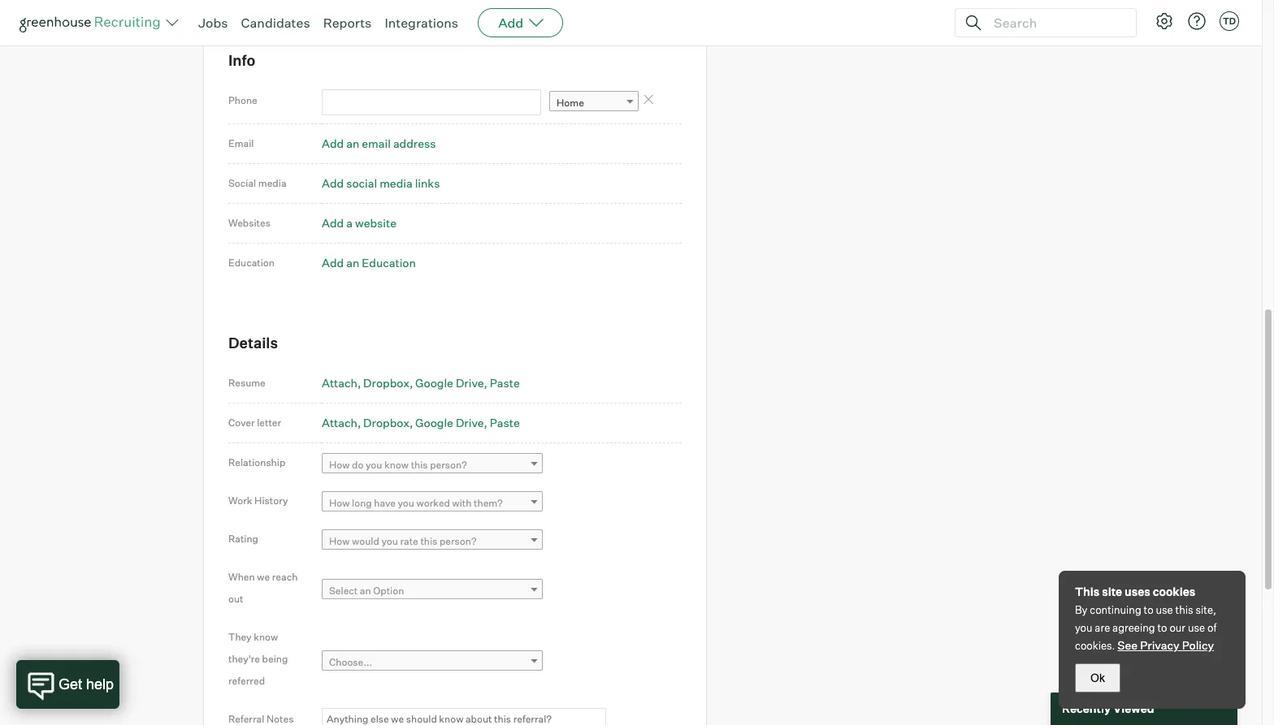 Task type: describe. For each thing, give the bounding box(es) containing it.
how long have you worked with them? link
[[322, 492, 543, 515]]

this for know
[[411, 459, 428, 471]]

drive for cover letter
[[456, 416, 484, 430]]

add an email address
[[322, 137, 436, 150]]

Referral Notes text field
[[322, 709, 606, 726]]

Search text field
[[990, 11, 1121, 35]]

cookies
[[1153, 585, 1195, 599]]

social media
[[228, 177, 286, 189]]

would
[[352, 536, 379, 548]]

this for rate
[[420, 536, 437, 548]]

dropbox for cover letter
[[363, 416, 409, 430]]

being
[[262, 654, 288, 666]]

add a website link
[[322, 216, 396, 230]]

how do you know this person? link
[[322, 453, 543, 477]]

add for add an education
[[322, 256, 344, 270]]

this inside by continuing to use this site, you are agreeing to our use of cookies.
[[1175, 604, 1193, 617]]

choose... link
[[322, 650, 543, 674]]

you right do
[[366, 459, 382, 471]]

add for add an email address
[[322, 137, 344, 150]]

drive for resume
[[456, 376, 484, 390]]

google for cover letter
[[415, 416, 453, 430]]

recently
[[1062, 702, 1111, 716]]

cover letter
[[228, 417, 281, 429]]

1 horizontal spatial education
[[362, 256, 416, 270]]

reports link
[[323, 15, 372, 31]]

when we reach out
[[228, 572, 298, 606]]

add an education link
[[322, 256, 416, 270]]

reports
[[323, 15, 372, 31]]

td button
[[1220, 11, 1239, 31]]

paste link for resume
[[490, 376, 520, 390]]

attach link for cover letter
[[322, 416, 361, 430]]

by continuing to use this site, you are agreeing to our use of cookies.
[[1075, 604, 1217, 652]]

candidates
[[241, 15, 310, 31]]

with
[[452, 497, 472, 510]]

select an option
[[329, 585, 404, 597]]

details
[[228, 334, 278, 352]]

greenhouse recruiting image
[[20, 13, 166, 33]]

paste link for cover letter
[[490, 416, 520, 430]]

integrations link
[[385, 15, 458, 31]]

reach
[[272, 572, 298, 584]]

add button
[[478, 8, 563, 37]]

websites
[[228, 217, 270, 229]]

rating
[[228, 533, 258, 545]]

we
[[257, 572, 270, 584]]

email
[[362, 137, 391, 150]]

policy
[[1182, 639, 1214, 652]]

ok
[[1090, 672, 1105, 685]]

option
[[373, 585, 404, 597]]

history
[[254, 495, 288, 507]]

attach dropbox google drive paste for resume
[[322, 376, 520, 390]]

choose...
[[329, 656, 372, 668]]

social
[[228, 177, 256, 189]]

select an option link
[[322, 579, 543, 603]]

continuing
[[1090, 604, 1141, 617]]

are
[[1095, 622, 1110, 635]]

address
[[393, 137, 436, 150]]

viewed
[[1113, 702, 1154, 716]]

dropbox link for resume
[[363, 376, 413, 390]]

google drive link for resume
[[415, 376, 487, 390]]

they're
[[228, 654, 260, 666]]

integrations
[[385, 15, 458, 31]]

site
[[1102, 585, 1122, 599]]

know inside they know they're being referred
[[254, 632, 278, 644]]

add a website
[[322, 216, 396, 230]]

you inside "link"
[[398, 497, 414, 510]]

uses
[[1125, 585, 1150, 599]]

home
[[557, 97, 584, 109]]

how for how would you rate this person?
[[329, 536, 350, 548]]

see privacy policy
[[1118, 639, 1214, 652]]

you left rate
[[381, 536, 398, 548]]

attach for resume
[[322, 376, 357, 390]]

cover
[[228, 417, 255, 429]]

attach link for resume
[[322, 376, 361, 390]]

cookies.
[[1075, 639, 1115, 652]]

how would you rate this person? link
[[322, 530, 543, 554]]

site,
[[1196, 604, 1216, 617]]

a
[[346, 216, 353, 230]]

do
[[352, 459, 364, 471]]

an for email
[[346, 137, 359, 150]]

our
[[1170, 622, 1186, 635]]

0 horizontal spatial to
[[1144, 604, 1154, 617]]

email
[[228, 137, 254, 150]]

paste for resume
[[490, 376, 520, 390]]

google for resume
[[415, 376, 453, 390]]



Task type: vqa. For each thing, say whether or not it's contained in the screenshot.


Task type: locate. For each thing, give the bounding box(es) containing it.
0 vertical spatial attach
[[322, 376, 357, 390]]

how do you know this person?
[[329, 459, 467, 471]]

agreeing
[[1112, 622, 1155, 635]]

1 how from the top
[[329, 459, 350, 471]]

google drive link for cover letter
[[415, 416, 487, 430]]

education down website
[[362, 256, 416, 270]]

person? for how would you rate this person?
[[439, 536, 477, 548]]

relationship
[[228, 456, 285, 469]]

1 vertical spatial drive
[[456, 416, 484, 430]]

0 vertical spatial use
[[1156, 604, 1173, 617]]

rate
[[400, 536, 418, 548]]

how
[[329, 459, 350, 471], [329, 497, 350, 510], [329, 536, 350, 548]]

0 vertical spatial this
[[411, 459, 428, 471]]

candidates link
[[241, 15, 310, 31]]

2 paste link from the top
[[490, 416, 520, 430]]

they know they're being referred
[[228, 632, 288, 688]]

see
[[1118, 639, 1138, 652]]

this up our
[[1175, 604, 1193, 617]]

how would you rate this person?
[[329, 536, 477, 548]]

this
[[411, 459, 428, 471], [420, 536, 437, 548], [1175, 604, 1193, 617]]

this site uses cookies
[[1075, 585, 1195, 599]]

1 vertical spatial google
[[415, 416, 453, 430]]

1 vertical spatial attach link
[[322, 416, 361, 430]]

know up being
[[254, 632, 278, 644]]

1 vertical spatial paste
[[490, 416, 520, 430]]

2 vertical spatial how
[[329, 536, 350, 548]]

how left do
[[329, 459, 350, 471]]

1 horizontal spatial media
[[380, 176, 413, 190]]

1 attach dropbox google drive paste from the top
[[322, 376, 520, 390]]

resume
[[228, 377, 266, 389]]

have
[[374, 497, 396, 510]]

0 vertical spatial dropbox
[[363, 376, 409, 390]]

how for how long have you worked with them?
[[329, 497, 350, 510]]

2 drive from the top
[[456, 416, 484, 430]]

home link
[[549, 91, 639, 115]]

1 vertical spatial how
[[329, 497, 350, 510]]

see privacy policy link
[[1118, 639, 1214, 652]]

attach dropbox google drive paste
[[322, 376, 520, 390], [322, 416, 520, 430]]

0 horizontal spatial education
[[228, 257, 275, 269]]

them?
[[474, 497, 503, 510]]

0 vertical spatial attach link
[[322, 376, 361, 390]]

links
[[415, 176, 440, 190]]

1 vertical spatial to
[[1157, 622, 1167, 635]]

1 google from the top
[[415, 376, 453, 390]]

you down by
[[1075, 622, 1092, 635]]

paste
[[490, 376, 520, 390], [490, 416, 520, 430]]

1 vertical spatial paste link
[[490, 416, 520, 430]]

add
[[498, 15, 523, 31], [322, 137, 344, 150], [322, 176, 344, 190], [322, 216, 344, 230], [322, 256, 344, 270]]

media left the links
[[380, 176, 413, 190]]

2 attach from the top
[[322, 416, 357, 430]]

attach
[[322, 376, 357, 390], [322, 416, 357, 430]]

1 dropbox link from the top
[[363, 376, 413, 390]]

an
[[346, 137, 359, 150], [346, 256, 359, 270], [360, 585, 371, 597]]

you inside by continuing to use this site, you are agreeing to our use of cookies.
[[1075, 622, 1092, 635]]

0 vertical spatial to
[[1144, 604, 1154, 617]]

2 vertical spatial this
[[1175, 604, 1193, 617]]

to left our
[[1157, 622, 1167, 635]]

0 vertical spatial how
[[329, 459, 350, 471]]

2 dropbox link from the top
[[363, 416, 413, 430]]

1 vertical spatial google drive link
[[415, 416, 487, 430]]

google drive link
[[415, 376, 487, 390], [415, 416, 487, 430]]

1 vertical spatial use
[[1188, 622, 1205, 635]]

add an education
[[322, 256, 416, 270]]

an left email
[[346, 137, 359, 150]]

0 vertical spatial an
[[346, 137, 359, 150]]

letter
[[257, 417, 281, 429]]

drive
[[456, 376, 484, 390], [456, 416, 484, 430]]

you
[[366, 459, 382, 471], [398, 497, 414, 510], [381, 536, 398, 548], [1075, 622, 1092, 635]]

attach for cover letter
[[322, 416, 357, 430]]

work history
[[228, 495, 288, 507]]

0 vertical spatial dropbox link
[[363, 376, 413, 390]]

person? down the "with"
[[439, 536, 477, 548]]

1 attach from the top
[[322, 376, 357, 390]]

they
[[228, 632, 252, 644]]

2 attach link from the top
[[322, 416, 361, 430]]

2 google from the top
[[415, 416, 453, 430]]

referred
[[228, 676, 265, 688]]

1 vertical spatial this
[[420, 536, 437, 548]]

1 attach link from the top
[[322, 376, 361, 390]]

you right have
[[398, 497, 414, 510]]

1 paste link from the top
[[490, 376, 520, 390]]

website
[[355, 216, 396, 230]]

an right select
[[360, 585, 371, 597]]

social
[[346, 176, 377, 190]]

person? up the "with"
[[430, 459, 467, 471]]

0 vertical spatial know
[[384, 459, 409, 471]]

1 horizontal spatial know
[[384, 459, 409, 471]]

2 dropbox from the top
[[363, 416, 409, 430]]

by
[[1075, 604, 1088, 617]]

0 horizontal spatial use
[[1156, 604, 1173, 617]]

an for option
[[360, 585, 371, 597]]

jobs
[[198, 15, 228, 31]]

configure image
[[1155, 11, 1174, 31]]

add an email address link
[[322, 137, 436, 150]]

how left long
[[329, 497, 350, 510]]

work
[[228, 495, 252, 507]]

1 vertical spatial dropbox
[[363, 416, 409, 430]]

person? for how do you know this person?
[[430, 459, 467, 471]]

google
[[415, 376, 453, 390], [415, 416, 453, 430]]

attach link
[[322, 376, 361, 390], [322, 416, 361, 430]]

how long have you worked with them?
[[329, 497, 503, 510]]

an down 'a'
[[346, 256, 359, 270]]

add for add
[[498, 15, 523, 31]]

use down cookies in the bottom of the page
[[1156, 604, 1173, 617]]

0 vertical spatial paste
[[490, 376, 520, 390]]

1 vertical spatial attach
[[322, 416, 357, 430]]

1 paste from the top
[[490, 376, 520, 390]]

recently viewed
[[1062, 702, 1154, 716]]

how for how do you know this person?
[[329, 459, 350, 471]]

0 horizontal spatial media
[[258, 177, 286, 189]]

0 vertical spatial person?
[[430, 459, 467, 471]]

ok button
[[1075, 664, 1120, 693]]

2 how from the top
[[329, 497, 350, 510]]

an for education
[[346, 256, 359, 270]]

when
[[228, 572, 255, 584]]

dropbox
[[363, 376, 409, 390], [363, 416, 409, 430]]

how inside "link"
[[329, 497, 350, 510]]

3 how from the top
[[329, 536, 350, 548]]

1 vertical spatial an
[[346, 256, 359, 270]]

1 vertical spatial attach dropbox google drive paste
[[322, 416, 520, 430]]

td
[[1223, 15, 1236, 27]]

how left the would
[[329, 536, 350, 548]]

None text field
[[322, 89, 541, 115]]

1 vertical spatial know
[[254, 632, 278, 644]]

phone
[[228, 94, 257, 106]]

1 horizontal spatial use
[[1188, 622, 1205, 635]]

0 horizontal spatial know
[[254, 632, 278, 644]]

jobs link
[[198, 15, 228, 31]]

0 vertical spatial google drive link
[[415, 376, 487, 390]]

0 vertical spatial drive
[[456, 376, 484, 390]]

1 vertical spatial dropbox link
[[363, 416, 413, 430]]

worked
[[416, 497, 450, 510]]

use left of
[[1188, 622, 1205, 635]]

select
[[329, 585, 358, 597]]

0 vertical spatial attach dropbox google drive paste
[[322, 376, 520, 390]]

td button
[[1216, 8, 1242, 34]]

this right rate
[[420, 536, 437, 548]]

2 vertical spatial an
[[360, 585, 371, 597]]

add inside popup button
[[498, 15, 523, 31]]

add for add a website
[[322, 216, 344, 230]]

1 vertical spatial person?
[[439, 536, 477, 548]]

1 horizontal spatial to
[[1157, 622, 1167, 635]]

know right do
[[384, 459, 409, 471]]

education down websites
[[228, 257, 275, 269]]

long
[[352, 497, 372, 510]]

to
[[1144, 604, 1154, 617], [1157, 622, 1167, 635]]

dropbox for resume
[[363, 376, 409, 390]]

1 google drive link from the top
[[415, 376, 487, 390]]

media right social
[[258, 177, 286, 189]]

education
[[362, 256, 416, 270], [228, 257, 275, 269]]

this up how long have you worked with them?
[[411, 459, 428, 471]]

out
[[228, 593, 243, 606]]

paste for cover letter
[[490, 416, 520, 430]]

1 drive from the top
[[456, 376, 484, 390]]

this
[[1075, 585, 1100, 599]]

0 vertical spatial paste link
[[490, 376, 520, 390]]

2 google drive link from the top
[[415, 416, 487, 430]]

to down uses
[[1144, 604, 1154, 617]]

add social media links
[[322, 176, 440, 190]]

dropbox link for cover letter
[[363, 416, 413, 430]]

attach dropbox google drive paste for cover letter
[[322, 416, 520, 430]]

2 attach dropbox google drive paste from the top
[[322, 416, 520, 430]]

use
[[1156, 604, 1173, 617], [1188, 622, 1205, 635]]

1 dropbox from the top
[[363, 376, 409, 390]]

privacy
[[1140, 639, 1180, 652]]

add social media links link
[[322, 176, 440, 190]]

add for add social media links
[[322, 176, 344, 190]]

of
[[1207, 622, 1217, 635]]

2 paste from the top
[[490, 416, 520, 430]]

info
[[228, 51, 255, 69]]

person?
[[430, 459, 467, 471], [439, 536, 477, 548]]

0 vertical spatial google
[[415, 376, 453, 390]]



